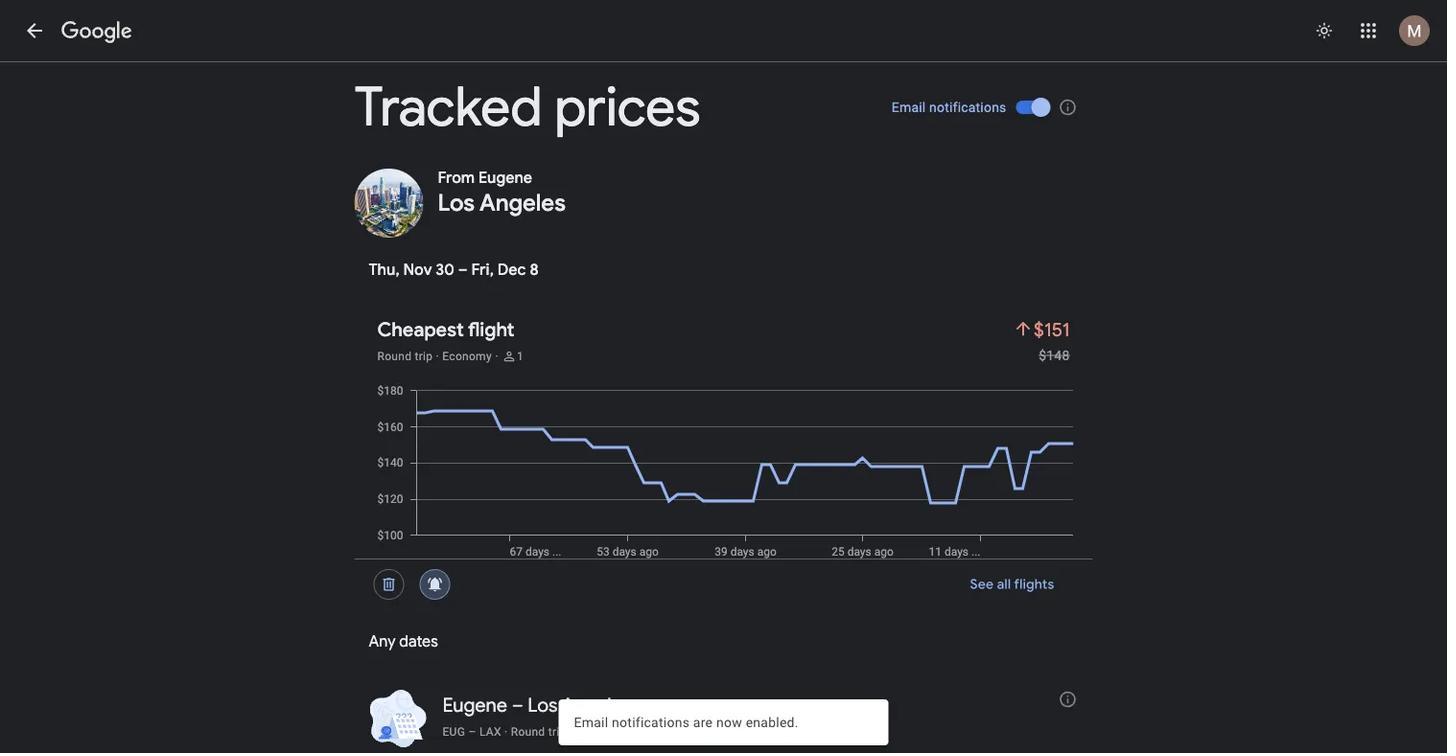 Task type: vqa. For each thing, say whether or not it's contained in the screenshot.
Jan
no



Task type: describe. For each thing, give the bounding box(es) containing it.
30
[[436, 260, 455, 280]]

enabled.
[[746, 715, 799, 731]]

nov
[[403, 260, 432, 280]]

flights
[[1014, 577, 1055, 594]]

0 horizontal spatial round
[[377, 350, 412, 364]]

eug – lax round trip economy
[[443, 726, 626, 740]]

148 US dollars text field
[[1039, 348, 1070, 364]]

price history graph application
[[370, 384, 1093, 559]]

more info on tracking any dates image
[[1059, 691, 1078, 710]]

eug
[[443, 726, 465, 740]]

any
[[369, 633, 396, 652]]

email for email notifications
[[892, 99, 926, 115]]

1 vertical spatial 1 passenger text field
[[650, 725, 657, 741]]

1 vertical spatial 1
[[650, 726, 657, 740]]

remove saved flight, round trip from eugene to los angeles.thu, nov 30 – fri, dec 8 image
[[366, 562, 412, 608]]

price history graph image
[[370, 384, 1093, 559]]

0 vertical spatial economy
[[443, 350, 492, 364]]

$151
[[1034, 318, 1070, 342]]

now
[[717, 715, 742, 731]]

email for email notifications are now enabled.
[[574, 715, 609, 731]]

lax
[[480, 726, 501, 740]]

any dates
[[369, 633, 438, 652]]

email notifications are now enabled.
[[574, 715, 799, 731]]

– for eug
[[469, 726, 476, 740]]

email notifications image
[[1059, 98, 1078, 117]]

1 horizontal spatial round
[[511, 726, 545, 740]]

see
[[970, 577, 994, 594]]

from eugene los angeles
[[438, 168, 566, 218]]

thu, nov 30 – fri, dec 8
[[369, 260, 539, 280]]

go back image
[[23, 19, 46, 42]]

tracked prices
[[354, 73, 701, 141]]

eugene  –  los angeles
[[443, 694, 631, 718]]

flight
[[468, 318, 515, 342]]

are
[[693, 715, 713, 731]]

email notifications
[[892, 99, 1007, 115]]



Task type: locate. For each thing, give the bounding box(es) containing it.
– up eug – lax round trip economy
[[512, 694, 523, 718]]

angeles for from eugene los angeles
[[480, 188, 566, 218]]

0 vertical spatial los
[[438, 188, 475, 218]]

notifications for email notifications
[[930, 99, 1007, 115]]

thu,
[[369, 260, 400, 280]]

change appearance image
[[1302, 8, 1348, 54]]

1 horizontal spatial email
[[892, 99, 926, 115]]

trip down eugene  –  los angeles
[[548, 726, 566, 740]]

economy down 'cheapest flight'
[[443, 350, 492, 364]]

1
[[517, 350, 524, 364], [650, 726, 657, 740]]

–
[[458, 260, 468, 280], [512, 694, 523, 718], [469, 726, 476, 740]]

2 vertical spatial –
[[469, 726, 476, 740]]

0 horizontal spatial 1
[[517, 350, 524, 364]]

8
[[530, 260, 539, 280]]

los
[[438, 188, 475, 218], [528, 694, 558, 718]]

1 vertical spatial email
[[574, 715, 609, 731]]

angeles inside from eugene los angeles
[[480, 188, 566, 218]]

1 vertical spatial eugene
[[443, 694, 507, 718]]

1 horizontal spatial 1
[[650, 726, 657, 740]]

eugene
[[479, 168, 533, 188], [443, 694, 507, 718]]

cheapest
[[377, 318, 464, 342]]

2 horizontal spatial –
[[512, 694, 523, 718]]

los up eug – lax round trip economy
[[528, 694, 558, 718]]

1 vertical spatial economy
[[576, 726, 626, 740]]

trip down cheapest at the top
[[415, 350, 433, 364]]

$148
[[1039, 348, 1070, 364]]

0 vertical spatial round
[[377, 350, 412, 364]]

0 horizontal spatial notifications
[[612, 715, 690, 731]]

notifications for email notifications are now enabled.
[[612, 715, 690, 731]]

tracked
[[354, 73, 542, 141]]

1 right round trip economy
[[517, 350, 524, 364]]

1 vertical spatial round
[[511, 726, 545, 740]]

0 vertical spatial 1
[[517, 350, 524, 364]]

dec
[[498, 260, 526, 280]]

1 vertical spatial notifications
[[612, 715, 690, 731]]

see all flights
[[970, 577, 1055, 594]]

eugene inside from eugene los angeles
[[479, 168, 533, 188]]

1 horizontal spatial trip
[[548, 726, 566, 740]]

cheapest flight
[[377, 318, 515, 342]]

0 vertical spatial angeles
[[480, 188, 566, 218]]

0 vertical spatial –
[[458, 260, 468, 280]]

0 horizontal spatial los
[[438, 188, 475, 218]]

0 vertical spatial eugene
[[479, 168, 533, 188]]

0 horizontal spatial trip
[[415, 350, 433, 364]]

all
[[997, 577, 1011, 594]]

angeles up eug – lax round trip economy
[[562, 694, 631, 718]]

fri,
[[471, 260, 494, 280]]

0 vertical spatial 1 passenger text field
[[517, 349, 524, 365]]

angeles up the dec
[[480, 188, 566, 218]]

economy
[[443, 350, 492, 364], [576, 726, 626, 740]]

los inside from eugene los angeles
[[438, 188, 475, 218]]

1 vertical spatial los
[[528, 694, 558, 718]]

– left "lax"
[[469, 726, 476, 740]]

angeles for eugene  –  los angeles
[[562, 694, 631, 718]]

los down from
[[438, 188, 475, 218]]

1 horizontal spatial 1 passenger text field
[[650, 725, 657, 741]]

0 horizontal spatial economy
[[443, 350, 492, 364]]

round down eugene  –  los angeles
[[511, 726, 545, 740]]

0 horizontal spatial 1 passenger text field
[[517, 349, 524, 365]]

0 vertical spatial email
[[892, 99, 926, 115]]

1 vertical spatial angeles
[[562, 694, 631, 718]]

trip
[[415, 350, 433, 364], [548, 726, 566, 740]]

1 horizontal spatial economy
[[576, 726, 626, 740]]

angeles
[[480, 188, 566, 218], [562, 694, 631, 718]]

disable email notifications for solution, round trip from eugene to los angeles.thu, nov 30 – fri, dec 8 image
[[412, 562, 458, 608]]

0 horizontal spatial email
[[574, 715, 609, 731]]

notifications
[[930, 99, 1007, 115], [612, 715, 690, 731]]

0 vertical spatial notifications
[[930, 99, 1007, 115]]

from
[[438, 168, 475, 188]]

– for eugene
[[512, 694, 523, 718]]

eugene right from
[[479, 168, 533, 188]]

1 passenger text field right round trip economy
[[517, 349, 524, 365]]

0 vertical spatial trip
[[415, 350, 433, 364]]

prices
[[555, 73, 701, 141]]

– right 30
[[458, 260, 468, 280]]

1 vertical spatial trip
[[548, 726, 566, 740]]

151 US dollars text field
[[1034, 318, 1070, 342]]

1 horizontal spatial los
[[528, 694, 558, 718]]

1 horizontal spatial notifications
[[930, 99, 1007, 115]]

0 horizontal spatial –
[[458, 260, 468, 280]]

economy down eugene  –  los angeles
[[576, 726, 626, 740]]

round
[[377, 350, 412, 364], [511, 726, 545, 740]]

1 passenger text field
[[517, 349, 524, 365], [650, 725, 657, 741]]

1 passenger text field left are
[[650, 725, 657, 741]]

eugene up "lax"
[[443, 694, 507, 718]]

1 horizontal spatial –
[[469, 726, 476, 740]]

dates
[[399, 633, 438, 652]]

los for from eugene los angeles
[[438, 188, 475, 218]]

los for eugene  –  los angeles
[[528, 694, 558, 718]]

email
[[892, 99, 926, 115], [574, 715, 609, 731]]

1 vertical spatial –
[[512, 694, 523, 718]]

1 left are
[[650, 726, 657, 740]]

round trip economy
[[377, 350, 492, 364]]

round down cheapest at the top
[[377, 350, 412, 364]]



